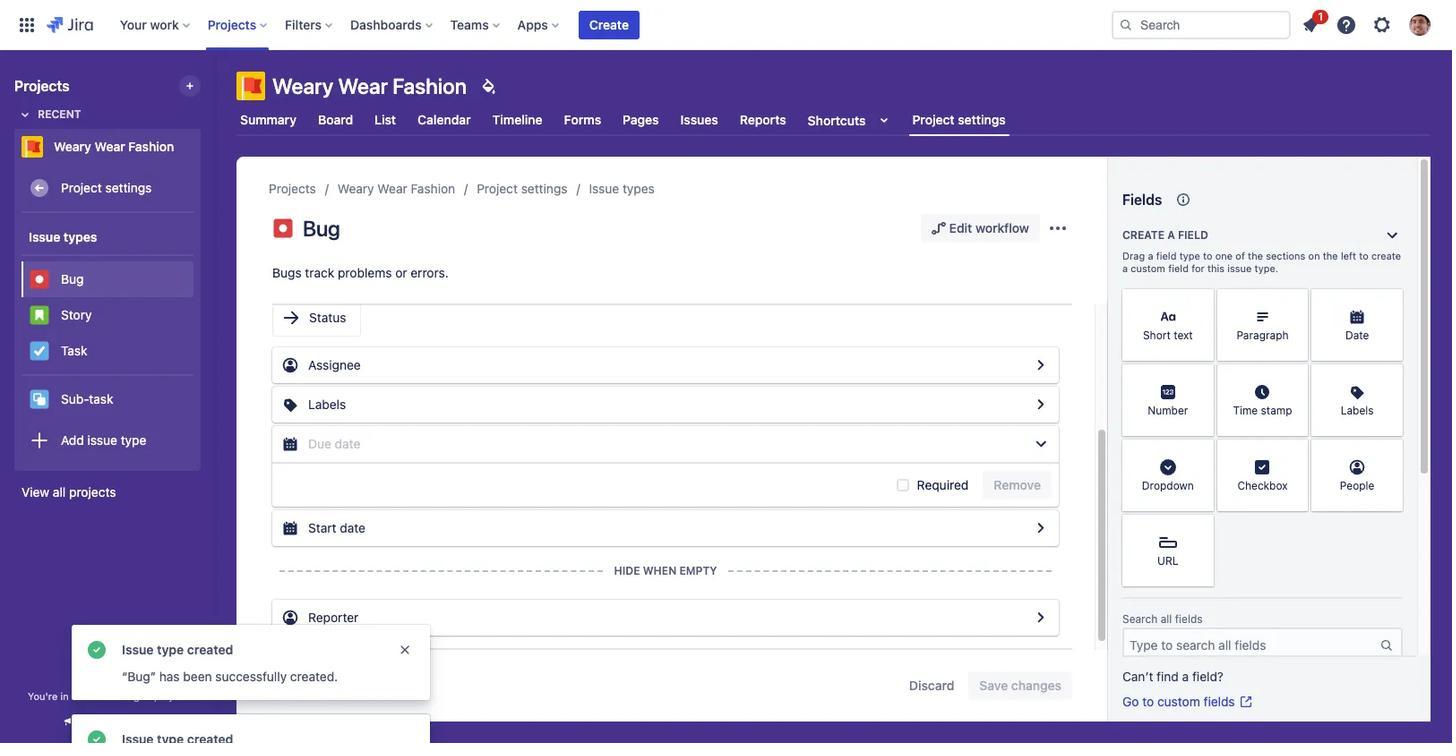 Task type: locate. For each thing, give the bounding box(es) containing it.
more information image down stamp
[[1285, 442, 1307, 463]]

weary wear fashion up list
[[272, 73, 467, 99]]

1 horizontal spatial feedback
[[338, 678, 393, 694]]

0 horizontal spatial issue
[[87, 432, 117, 448]]

group
[[22, 213, 194, 470], [22, 255, 194, 375]]

2 horizontal spatial project settings
[[913, 112, 1006, 127]]

0 vertical spatial types
[[623, 181, 655, 196]]

projects right work
[[208, 17, 256, 32]]

a
[[1168, 229, 1176, 242], [1148, 250, 1154, 262], [1123, 263, 1128, 274], [1183, 669, 1189, 685], [72, 691, 77, 703]]

1 horizontal spatial to
[[1204, 250, 1213, 262]]

create up drag
[[1123, 229, 1165, 242]]

1 vertical spatial custom
[[1158, 695, 1201, 710]]

to inside go to custom fields link
[[1143, 695, 1154, 710]]

field left for
[[1169, 263, 1189, 274]]

type.
[[1255, 263, 1279, 274]]

view all projects link
[[14, 477, 201, 509]]

1 vertical spatial fields
[[1204, 695, 1235, 710]]

0 vertical spatial weary wear fashion
[[272, 73, 467, 99]]

give feedback button
[[272, 672, 404, 701], [51, 708, 164, 738]]

settings image
[[1372, 14, 1394, 35]]

0 vertical spatial custom
[[1131, 263, 1166, 274]]

open field configuration image for assignee
[[1031, 355, 1052, 376]]

story link
[[22, 298, 194, 333]]

custom down drag
[[1131, 263, 1166, 274]]

dashboards
[[350, 17, 422, 32]]

fields left this link will be opened in a new tab image
[[1204, 695, 1235, 710]]

0 vertical spatial type
[[1180, 250, 1201, 262]]

date
[[335, 436, 361, 452], [340, 521, 366, 536]]

more information image
[[1380, 291, 1402, 313], [1191, 367, 1212, 388], [1285, 367, 1307, 388], [1380, 367, 1402, 388], [1380, 442, 1402, 463]]

help image
[[1336, 14, 1358, 35]]

issue type created
[[122, 643, 233, 658]]

more information image down sections
[[1285, 291, 1307, 313]]

types inside issue types link
[[623, 181, 655, 196]]

give feedback down reporter
[[308, 678, 393, 694]]

sidebar navigation image
[[195, 72, 235, 108]]

bugs
[[272, 265, 302, 281]]

0 horizontal spatial give feedback button
[[51, 708, 164, 738]]

create
[[590, 17, 629, 32], [1123, 229, 1165, 242]]

date for start date
[[340, 521, 366, 536]]

1 horizontal spatial all
[[1161, 613, 1173, 626]]

0 vertical spatial give feedback button
[[272, 672, 404, 701]]

feedback down reporter
[[338, 678, 393, 694]]

0 vertical spatial fields
[[1176, 613, 1203, 626]]

or
[[395, 265, 407, 281]]

1 vertical spatial give feedback button
[[51, 708, 164, 738]]

weary wear fashion down recent at the top left of page
[[54, 139, 174, 154]]

the right 'of'
[[1248, 250, 1264, 262]]

1 vertical spatial projects
[[14, 78, 70, 94]]

add
[[61, 432, 84, 448]]

0 horizontal spatial fields
[[1176, 613, 1203, 626]]

1 group from the top
[[22, 213, 194, 470]]

labels inside button
[[308, 397, 346, 412]]

settings
[[958, 112, 1006, 127], [105, 180, 152, 195], [521, 181, 568, 196]]

1 open field configuration image from the top
[[1031, 355, 1052, 376]]

1 vertical spatial open field configuration image
[[1031, 518, 1052, 540]]

Search field
[[1112, 10, 1291, 39]]

list
[[375, 112, 396, 127]]

date right due
[[335, 436, 361, 452]]

bug link
[[22, 262, 194, 298]]

the right the on
[[1323, 250, 1339, 262]]

bug up story
[[61, 271, 84, 286]]

all right view
[[53, 485, 66, 500]]

weary right projects link
[[338, 181, 374, 196]]

a down more information about the fields image
[[1168, 229, 1176, 242]]

weary up board
[[272, 73, 334, 99]]

2 horizontal spatial issue
[[589, 181, 619, 196]]

summary link
[[237, 104, 300, 136]]

on
[[1309, 250, 1321, 262]]

issue types up 'bug' link
[[29, 229, 97, 244]]

field down create a field
[[1157, 250, 1177, 262]]

projects up recent at the top left of page
[[14, 78, 70, 94]]

0 horizontal spatial project settings
[[61, 180, 152, 195]]

successfully
[[215, 669, 287, 685]]

your
[[120, 17, 147, 32]]

add issue type
[[61, 432, 146, 448]]

pages link
[[619, 104, 663, 136]]

fashion down the calendar link
[[411, 181, 455, 196]]

jira image
[[47, 14, 93, 35], [47, 14, 93, 35]]

0 vertical spatial all
[[53, 485, 66, 500]]

field up for
[[1178, 229, 1209, 242]]

weary wear fashion link down recent at the top left of page
[[14, 129, 194, 165]]

0 vertical spatial give feedback
[[308, 678, 393, 694]]

task link
[[22, 333, 194, 369]]

project settings inside "link"
[[61, 180, 152, 195]]

labels
[[308, 397, 346, 412], [1341, 405, 1374, 418]]

0 vertical spatial projects
[[208, 17, 256, 32]]

project down recent at the top left of page
[[61, 180, 102, 195]]

projects up issue type icon
[[269, 181, 316, 196]]

give down team-
[[79, 716, 102, 729]]

types inside group
[[64, 229, 97, 244]]

fields right search
[[1176, 613, 1203, 626]]

to
[[1204, 250, 1213, 262], [1360, 250, 1369, 262], [1143, 695, 1154, 710]]

issue inside group
[[29, 229, 60, 244]]

0 horizontal spatial give feedback
[[79, 716, 154, 729]]

0 horizontal spatial create
[[590, 17, 629, 32]]

banner
[[0, 0, 1453, 50]]

calendar
[[418, 112, 471, 127]]

types down pages link
[[623, 181, 655, 196]]

1 vertical spatial give
[[79, 716, 102, 729]]

field for drag
[[1157, 250, 1177, 262]]

give feedback button down reporter
[[272, 672, 404, 701]]

open field configuration image inside assignee button
[[1031, 355, 1052, 376]]

tab list
[[226, 104, 1442, 136]]

fashion up calendar on the top left of page
[[393, 73, 467, 99]]

summary
[[240, 112, 297, 127]]

create button
[[579, 10, 640, 39]]

issue for issue types link
[[589, 181, 619, 196]]

1 vertical spatial feedback
[[105, 716, 154, 729]]

1 horizontal spatial give feedback
[[308, 678, 393, 694]]

issue down 'of'
[[1228, 263, 1252, 274]]

0 horizontal spatial issue types
[[29, 229, 97, 244]]

open field configuration image inside "start date" button
[[1031, 518, 1052, 540]]

task
[[61, 343, 87, 358]]

1 horizontal spatial issue
[[1228, 263, 1252, 274]]

1 vertical spatial issue types
[[29, 229, 97, 244]]

0 horizontal spatial feedback
[[105, 716, 154, 729]]

1 vertical spatial weary wear fashion link
[[338, 178, 455, 200]]

for
[[1192, 263, 1205, 274]]

filters
[[285, 17, 322, 32]]

1 horizontal spatial weary
[[272, 73, 334, 99]]

project down timeline link
[[477, 181, 518, 196]]

weary down recent at the top left of page
[[54, 139, 91, 154]]

issue up "bug" at left bottom
[[122, 643, 154, 658]]

types
[[623, 181, 655, 196], [64, 229, 97, 244]]

1 vertical spatial issue
[[29, 229, 60, 244]]

2 horizontal spatial weary
[[338, 181, 374, 196]]

field?
[[1193, 669, 1224, 685]]

field
[[1178, 229, 1209, 242], [1157, 250, 1177, 262], [1169, 263, 1189, 274]]

0 vertical spatial give
[[308, 678, 335, 694]]

all
[[53, 485, 66, 500], [1161, 613, 1173, 626]]

empty
[[680, 565, 717, 578]]

"bug" has been successfully created.
[[122, 669, 338, 685]]

people
[[1341, 480, 1375, 493]]

1 horizontal spatial give feedback button
[[272, 672, 404, 701]]

group containing bug
[[22, 255, 194, 375]]

1 vertical spatial types
[[64, 229, 97, 244]]

1 horizontal spatial create
[[1123, 229, 1165, 242]]

more information image down for
[[1191, 291, 1212, 313]]

1 horizontal spatial fields
[[1204, 695, 1235, 710]]

0 vertical spatial date
[[335, 436, 361, 452]]

0 horizontal spatial to
[[1143, 695, 1154, 710]]

number
[[1148, 405, 1189, 418]]

0 vertical spatial feedback
[[338, 678, 393, 694]]

this link will be opened in a new tab image
[[1239, 695, 1253, 710]]

type down the sub-task "link"
[[121, 432, 146, 448]]

reporter
[[308, 610, 359, 626]]

1 the from the left
[[1248, 250, 1264, 262]]

one
[[1216, 250, 1233, 262]]

3 open field configuration image from the top
[[1031, 608, 1052, 629]]

issue
[[1228, 263, 1252, 274], [87, 432, 117, 448]]

2 group from the top
[[22, 255, 194, 375]]

2 horizontal spatial projects
[[269, 181, 316, 196]]

collapse recent projects image
[[14, 104, 36, 125]]

custom inside "drag a field type to one of the sections on the left to create a custom field for this issue type."
[[1131, 263, 1166, 274]]

0 horizontal spatial labels
[[308, 397, 346, 412]]

issues
[[681, 112, 719, 127]]

0 horizontal spatial types
[[64, 229, 97, 244]]

issue for group containing issue types
[[29, 229, 60, 244]]

2 vertical spatial open field configuration image
[[1031, 608, 1052, 629]]

project settings
[[913, 112, 1006, 127], [61, 180, 152, 195], [477, 181, 568, 196]]

1 vertical spatial all
[[1161, 613, 1173, 626]]

track
[[305, 265, 335, 281]]

types for issue types link
[[623, 181, 655, 196]]

0 horizontal spatial all
[[53, 485, 66, 500]]

0 horizontal spatial the
[[1248, 250, 1264, 262]]

1 horizontal spatial the
[[1323, 250, 1339, 262]]

2 the from the left
[[1323, 250, 1339, 262]]

1 vertical spatial create
[[1123, 229, 1165, 242]]

1 horizontal spatial project
[[477, 181, 518, 196]]

date inside button
[[340, 521, 366, 536]]

0 vertical spatial issue
[[1228, 263, 1252, 274]]

give feedback
[[308, 678, 393, 694], [79, 716, 154, 729]]

fashion left 'add to starred' image at the left of page
[[128, 139, 174, 154]]

0 horizontal spatial give
[[79, 716, 102, 729]]

2 vertical spatial projects
[[269, 181, 316, 196]]

find
[[1157, 669, 1179, 685]]

open field configuration image inside reporter button
[[1031, 608, 1052, 629]]

0 horizontal spatial weary
[[54, 139, 91, 154]]

created.
[[290, 669, 338, 685]]

type up for
[[1180, 250, 1201, 262]]

give for give feedback button to the right
[[308, 678, 335, 694]]

projects inside dropdown button
[[208, 17, 256, 32]]

more information image up dropdown
[[1191, 442, 1212, 463]]

search
[[1123, 613, 1158, 626]]

custom down the can't find a field?
[[1158, 695, 1201, 710]]

issue up 'bug' link
[[29, 229, 60, 244]]

create a field
[[1123, 229, 1209, 242]]

1 horizontal spatial settings
[[521, 181, 568, 196]]

to right left
[[1360, 250, 1369, 262]]

issue inside button
[[87, 432, 117, 448]]

1 horizontal spatial type
[[157, 643, 184, 658]]

0 vertical spatial open field configuration image
[[1031, 355, 1052, 376]]

success image
[[86, 640, 108, 661]]

add to starred image
[[195, 136, 217, 158]]

0 vertical spatial field
[[1178, 229, 1209, 242]]

open field configuration image
[[1031, 355, 1052, 376], [1031, 518, 1052, 540], [1031, 608, 1052, 629]]

0 horizontal spatial issue
[[29, 229, 60, 244]]

when
[[643, 565, 677, 578]]

0 horizontal spatial project
[[61, 180, 102, 195]]

all right search
[[1161, 613, 1173, 626]]

1 vertical spatial bug
[[61, 271, 84, 286]]

issue types down pages link
[[589, 181, 655, 196]]

fields
[[1176, 613, 1203, 626], [1204, 695, 1235, 710]]

more information image for date
[[1380, 291, 1402, 313]]

open field configuration image
[[1031, 394, 1052, 416]]

dashboards button
[[345, 10, 440, 39]]

weary wear fashion down list link
[[338, 181, 455, 196]]

2 open field configuration image from the top
[[1031, 518, 1052, 540]]

0 vertical spatial issue types
[[589, 181, 655, 196]]

1 horizontal spatial bug
[[303, 216, 340, 241]]

created
[[187, 643, 233, 658]]

date right the start on the bottom of page
[[340, 521, 366, 536]]

to up this
[[1204, 250, 1213, 262]]

give down reporter
[[308, 678, 335, 694]]

issue types inside group
[[29, 229, 97, 244]]

bug right issue type icon
[[303, 216, 340, 241]]

primary element
[[11, 0, 1112, 50]]

success image
[[86, 729, 108, 744], [86, 729, 108, 744]]

project settings link down timeline link
[[477, 178, 568, 200]]

1 vertical spatial issue
[[87, 432, 117, 448]]

a right drag
[[1148, 250, 1154, 262]]

go to custom fields
[[1123, 695, 1235, 710]]

board link
[[315, 104, 357, 136]]

2 vertical spatial wear
[[378, 181, 408, 196]]

feedback
[[338, 678, 393, 694], [105, 716, 154, 729]]

you're
[[28, 691, 58, 703]]

more information image for checkbox
[[1285, 442, 1307, 463]]

notifications image
[[1300, 14, 1322, 35]]

1 horizontal spatial labels
[[1341, 405, 1374, 418]]

short text
[[1143, 329, 1193, 343]]

1 vertical spatial type
[[121, 432, 146, 448]]

labels up due date
[[308, 397, 346, 412]]

types up 'bug' link
[[64, 229, 97, 244]]

project settings link down recent at the top left of page
[[22, 170, 194, 206]]

give feedback down 'you're in a team-managed project'
[[79, 716, 154, 729]]

labels up 'people'
[[1341, 405, 1374, 418]]

project right the 'shortcuts' dropdown button
[[913, 112, 955, 127]]

issue right add
[[87, 432, 117, 448]]

fields
[[1123, 192, 1163, 208]]

teams button
[[445, 10, 507, 39]]

the
[[1248, 250, 1264, 262], [1323, 250, 1339, 262]]

more information image
[[1191, 291, 1212, 313], [1285, 291, 1307, 313], [1191, 442, 1212, 463], [1285, 442, 1307, 463]]

more information image for people
[[1380, 442, 1402, 463]]

give feedback button down 'you're in a team-managed project'
[[51, 708, 164, 738]]

weary
[[272, 73, 334, 99], [54, 139, 91, 154], [338, 181, 374, 196]]

left
[[1341, 250, 1357, 262]]

create inside button
[[590, 17, 629, 32]]

1 horizontal spatial issue types
[[589, 181, 655, 196]]

0 horizontal spatial bug
[[61, 271, 84, 286]]

1 vertical spatial give feedback
[[79, 716, 154, 729]]

of
[[1236, 250, 1246, 262]]

to right go
[[1143, 695, 1154, 710]]

issue down forms link
[[589, 181, 619, 196]]

feedback down managed
[[105, 716, 154, 729]]

issue types link
[[589, 178, 655, 200]]

1 vertical spatial date
[[340, 521, 366, 536]]

1 horizontal spatial types
[[623, 181, 655, 196]]

sections
[[1266, 250, 1306, 262]]

more information image for dropdown
[[1191, 442, 1212, 463]]

create for create
[[590, 17, 629, 32]]

"bug"
[[122, 669, 156, 685]]

1 vertical spatial field
[[1157, 250, 1177, 262]]

you're in a team-managed project
[[28, 691, 187, 703]]

more options image
[[1048, 218, 1069, 239]]

0 horizontal spatial type
[[121, 432, 146, 448]]

type inside button
[[121, 432, 146, 448]]

weary wear fashion
[[272, 73, 467, 99], [54, 139, 174, 154], [338, 181, 455, 196]]

1 horizontal spatial issue
[[122, 643, 154, 658]]

your work
[[120, 17, 179, 32]]

create right the apps dropdown button at left top
[[590, 17, 629, 32]]

open field configuration image for start date
[[1031, 518, 1052, 540]]

more information image for paragraph
[[1285, 291, 1307, 313]]

type up has
[[157, 643, 184, 658]]

fashion
[[393, 73, 467, 99], [128, 139, 174, 154], [411, 181, 455, 196]]

custom
[[1131, 263, 1166, 274], [1158, 695, 1201, 710]]

weary wear fashion link down list link
[[338, 178, 455, 200]]

issues link
[[677, 104, 722, 136]]



Task type: vqa. For each thing, say whether or not it's contained in the screenshot.


Task type: describe. For each thing, give the bounding box(es) containing it.
work
[[150, 17, 179, 32]]

issue types for issue types link
[[589, 181, 655, 196]]

in
[[60, 691, 69, 703]]

set background color image
[[478, 75, 499, 97]]

issue types for group containing issue types
[[29, 229, 97, 244]]

add issue type image
[[29, 430, 50, 452]]

text
[[1174, 329, 1193, 343]]

board
[[318, 112, 353, 127]]

open field configuration image for reporter
[[1031, 608, 1052, 629]]

search image
[[1119, 17, 1134, 32]]

2 vertical spatial issue
[[122, 643, 154, 658]]

all for view
[[53, 485, 66, 500]]

2 vertical spatial type
[[157, 643, 184, 658]]

apps button
[[512, 10, 566, 39]]

can't
[[1123, 669, 1154, 685]]

pages
[[623, 112, 659, 127]]

start
[[308, 521, 337, 536]]

2 vertical spatial field
[[1169, 263, 1189, 274]]

banner containing your work
[[0, 0, 1453, 50]]

1 vertical spatial wear
[[95, 139, 125, 154]]

close field configuration image
[[1031, 434, 1052, 455]]

bugs track problems or errors.
[[272, 265, 449, 281]]

more information image for short text
[[1191, 291, 1212, 313]]

issue type icon image
[[272, 218, 294, 239]]

short
[[1143, 329, 1171, 343]]

projects link
[[269, 178, 316, 200]]

team-
[[80, 691, 108, 703]]

apps
[[518, 17, 548, 32]]

types for group containing issue types
[[64, 229, 97, 244]]

date
[[1346, 329, 1370, 343]]

forms link
[[561, 104, 605, 136]]

0 vertical spatial bug
[[303, 216, 340, 241]]

your work button
[[114, 10, 197, 39]]

shortcuts
[[808, 112, 866, 128]]

appswitcher icon image
[[16, 14, 38, 35]]

1 vertical spatial weary wear fashion
[[54, 139, 174, 154]]

2 horizontal spatial to
[[1360, 250, 1369, 262]]

can't find a field?
[[1123, 669, 1224, 685]]

labels button
[[272, 387, 1059, 423]]

Type to search all fields text field
[[1125, 630, 1380, 662]]

create project image
[[183, 79, 197, 93]]

0 horizontal spatial settings
[[105, 180, 152, 195]]

project settings inside tab list
[[913, 112, 1006, 127]]

problems
[[338, 265, 392, 281]]

1 horizontal spatial project settings
[[477, 181, 568, 196]]

projects for projects dropdown button
[[208, 17, 256, 32]]

search all fields
[[1123, 613, 1203, 626]]

discard
[[910, 678, 955, 694]]

status
[[309, 310, 346, 325]]

1 vertical spatial weary
[[54, 139, 91, 154]]

2 horizontal spatial project
[[913, 112, 955, 127]]

custom inside go to custom fields link
[[1158, 695, 1201, 710]]

create
[[1372, 250, 1402, 262]]

projects
[[69, 485, 116, 500]]

this
[[1208, 263, 1225, 274]]

0 vertical spatial wear
[[338, 73, 388, 99]]

drag
[[1123, 250, 1146, 262]]

2 vertical spatial weary
[[338, 181, 374, 196]]

shortcuts button
[[804, 104, 898, 136]]

been
[[183, 669, 212, 685]]

1 horizontal spatial weary wear fashion link
[[338, 178, 455, 200]]

dismiss image
[[398, 643, 412, 658]]

give for the bottommost give feedback button
[[79, 716, 102, 729]]

type inside "drag a field type to one of the sections on the left to create a custom field for this issue type."
[[1180, 250, 1201, 262]]

more information image for number
[[1191, 367, 1212, 388]]

start date button
[[272, 511, 1059, 547]]

timeline
[[493, 112, 543, 127]]

your profile and settings image
[[1410, 14, 1431, 35]]

fields inside go to custom fields link
[[1204, 695, 1235, 710]]

url
[[1158, 555, 1179, 569]]

group containing issue types
[[22, 213, 194, 470]]

sub-task link
[[22, 382, 194, 418]]

a down drag
[[1123, 263, 1128, 274]]

calendar link
[[414, 104, 475, 136]]

edit workflow
[[950, 220, 1030, 236]]

has
[[159, 669, 180, 685]]

0 vertical spatial weary
[[272, 73, 334, 99]]

create for create a field
[[1123, 229, 1165, 242]]

2 vertical spatial weary wear fashion
[[338, 181, 455, 196]]

hide when empty
[[614, 565, 717, 578]]

checkbox
[[1238, 480, 1288, 493]]

discard button
[[899, 672, 966, 701]]

1 horizontal spatial project settings link
[[477, 178, 568, 200]]

tab list containing project settings
[[226, 104, 1442, 136]]

projects for projects link
[[269, 181, 316, 196]]

issue inside "drag a field type to one of the sections on the left to create a custom field for this issue type."
[[1228, 263, 1252, 274]]

recent
[[38, 108, 81, 121]]

paragraph
[[1237, 329, 1289, 343]]

errors.
[[411, 265, 449, 281]]

timeline link
[[489, 104, 546, 136]]

hide
[[614, 565, 640, 578]]

due
[[308, 436, 331, 452]]

field for create
[[1178, 229, 1209, 242]]

0 horizontal spatial weary wear fashion link
[[14, 129, 194, 165]]

2 vertical spatial fashion
[[411, 181, 455, 196]]

labels for more information icon for labels
[[1341, 405, 1374, 418]]

view all projects
[[22, 485, 116, 500]]

sub-task
[[61, 391, 113, 407]]

workflow
[[976, 220, 1030, 236]]

reports link
[[736, 104, 790, 136]]

projects button
[[202, 10, 274, 39]]

view
[[22, 485, 49, 500]]

edit
[[950, 220, 973, 236]]

list link
[[371, 104, 400, 136]]

more information about the fields image
[[1173, 189, 1195, 211]]

all for search
[[1161, 613, 1173, 626]]

managed
[[108, 691, 151, 703]]

time stamp
[[1234, 405, 1293, 418]]

go to custom fields link
[[1123, 694, 1253, 712]]

more information image for labels
[[1380, 367, 1402, 388]]

0 horizontal spatial project settings link
[[22, 170, 194, 206]]

labels for open field configuration icon
[[308, 397, 346, 412]]

edit workflow button
[[921, 214, 1040, 243]]

task
[[89, 391, 113, 407]]

stamp
[[1261, 405, 1293, 418]]

0 horizontal spatial projects
[[14, 78, 70, 94]]

date for due date
[[335, 436, 361, 452]]

add issue type button
[[22, 423, 194, 459]]

2 horizontal spatial settings
[[958, 112, 1006, 127]]

more information image for time stamp
[[1285, 367, 1307, 388]]

1 vertical spatial fashion
[[128, 139, 174, 154]]

dropdown
[[1142, 480, 1194, 493]]

project
[[154, 691, 187, 703]]

0 vertical spatial fashion
[[393, 73, 467, 99]]

a right "in"
[[72, 691, 77, 703]]

due date
[[308, 436, 361, 452]]

reporter button
[[272, 600, 1059, 636]]

assignee
[[308, 358, 361, 373]]

start date
[[308, 521, 366, 536]]

a right "find"
[[1183, 669, 1189, 685]]

story
[[61, 307, 92, 322]]

required
[[917, 478, 969, 493]]



